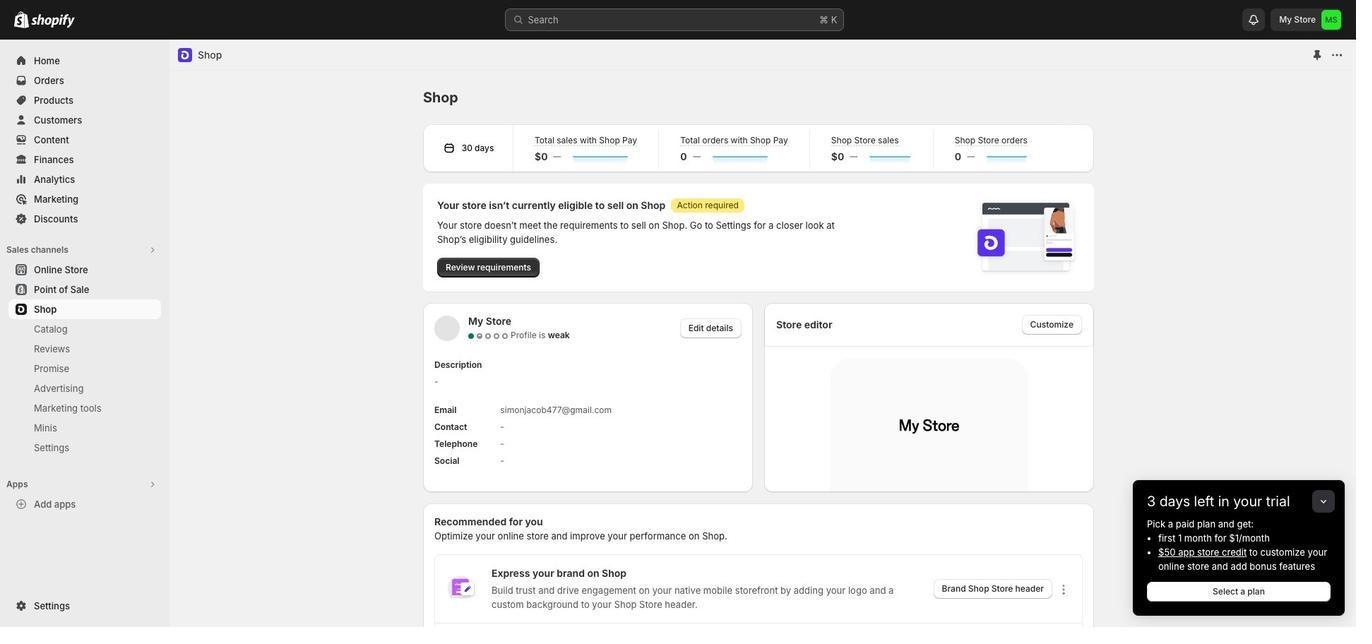 Task type: locate. For each thing, give the bounding box(es) containing it.
shopify image
[[31, 14, 75, 28]]

shopify image
[[14, 11, 29, 28]]



Task type: describe. For each thing, give the bounding box(es) containing it.
my store image
[[1322, 10, 1342, 30]]

icon for shop image
[[178, 48, 192, 62]]

fullscreen dialog
[[170, 40, 1356, 627]]



Task type: vqa. For each thing, say whether or not it's contained in the screenshot.
GO
no



